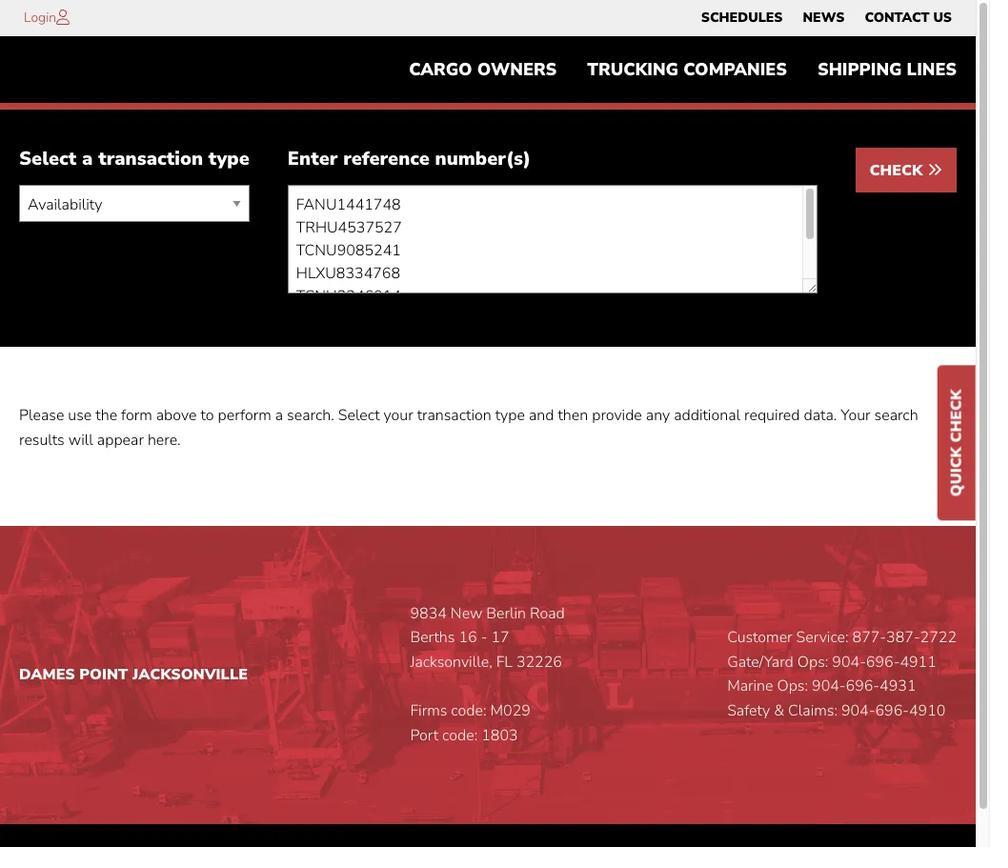 Task type: locate. For each thing, give the bounding box(es) containing it.
code: right port
[[442, 725, 478, 746]]

quick check link
[[938, 365, 976, 520]]

387-
[[886, 627, 920, 648]]

to
[[201, 405, 214, 426]]

firms
[[410, 700, 447, 721]]

904-
[[832, 652, 866, 673], [812, 676, 846, 697], [841, 700, 875, 721]]

-
[[481, 627, 487, 648]]

16
[[459, 627, 477, 648]]

1 vertical spatial menu bar
[[394, 51, 972, 89]]

any
[[646, 405, 670, 426]]

menu bar
[[691, 5, 962, 31], [394, 51, 972, 89]]

1 vertical spatial type
[[495, 405, 525, 426]]

select
[[19, 146, 77, 172], [338, 405, 380, 426]]

dames
[[19, 664, 75, 685]]

check
[[870, 160, 927, 181], [946, 389, 967, 442]]

road
[[530, 603, 565, 624]]

menu bar up shipping
[[691, 5, 962, 31]]

check inside button
[[870, 160, 927, 181]]

companies
[[684, 58, 787, 81]]

904- down 877-
[[832, 652, 866, 673]]

search.
[[287, 405, 334, 426]]

Enter reference number(s) text field
[[288, 185, 817, 294]]

safety
[[727, 700, 770, 721]]

0 vertical spatial 696-
[[866, 652, 900, 673]]

us
[[933, 9, 952, 27]]

1 horizontal spatial check
[[946, 389, 967, 442]]

search
[[874, 405, 918, 426]]

login
[[24, 9, 56, 27]]

required
[[744, 405, 800, 426]]

1 vertical spatial 904-
[[812, 676, 846, 697]]

above
[[156, 405, 197, 426]]

ops: up &
[[777, 676, 808, 697]]

0 vertical spatial code:
[[451, 700, 486, 721]]

code:
[[451, 700, 486, 721], [442, 725, 478, 746]]

0 vertical spatial menu bar
[[691, 5, 962, 31]]

1 horizontal spatial a
[[275, 405, 283, 426]]

904- up claims:
[[812, 676, 846, 697]]

user image
[[56, 10, 70, 25]]

firms code:  m029 port code:  1803
[[410, 700, 531, 746]]

shipping
[[818, 58, 902, 81]]

a
[[82, 146, 93, 172], [275, 405, 283, 426]]

reference
[[343, 146, 430, 172]]

696-
[[866, 652, 900, 673], [846, 676, 880, 697], [875, 700, 909, 721]]

1 vertical spatial select
[[338, 405, 380, 426]]

1 horizontal spatial select
[[338, 405, 380, 426]]

footer containing 9834 new berlin road
[[0, 526, 976, 847]]

1 vertical spatial a
[[275, 405, 283, 426]]

code: up 1803 at the bottom of page
[[451, 700, 486, 721]]

trucking companies link
[[572, 51, 802, 89]]

4910
[[909, 700, 946, 721]]

0 horizontal spatial check
[[870, 160, 927, 181]]

dames point jacksonville
[[19, 664, 248, 685]]

32226
[[516, 652, 562, 673]]

0 vertical spatial check
[[870, 160, 927, 181]]

quick
[[946, 447, 967, 496]]

gate/yard
[[727, 652, 794, 673]]

footer
[[0, 526, 976, 847]]

0 vertical spatial select
[[19, 146, 77, 172]]

select a transaction type
[[19, 146, 250, 172]]

0 horizontal spatial transaction
[[98, 146, 203, 172]]

4931
[[880, 676, 916, 697]]

ops: down service:
[[798, 652, 829, 673]]

17
[[491, 627, 510, 648]]

1 horizontal spatial transaction
[[417, 405, 491, 426]]

1 vertical spatial transaction
[[417, 405, 491, 426]]

results
[[19, 430, 65, 451]]

0 vertical spatial type
[[209, 146, 250, 172]]

cargo owners
[[409, 58, 557, 81]]

customer service: 877-387-2722 gate/yard ops: 904-696-4911 marine ops: 904-696-4931 safety & claims: 904-696-4910
[[727, 627, 957, 721]]

0 vertical spatial a
[[82, 146, 93, 172]]

claims:
[[788, 700, 838, 721]]

customer
[[727, 627, 793, 648]]

transaction
[[98, 146, 203, 172], [417, 405, 491, 426]]

904- right claims:
[[841, 700, 875, 721]]

shipping lines
[[818, 58, 957, 81]]

angle double right image
[[927, 162, 943, 178]]

jacksonville
[[132, 664, 248, 685]]

contact us
[[865, 9, 952, 27]]

1 horizontal spatial type
[[495, 405, 525, 426]]

9834
[[410, 603, 447, 624]]

0 horizontal spatial select
[[19, 146, 77, 172]]

here.
[[148, 430, 181, 451]]

type inside please use the form above to perform a search. select your transaction type and then provide any additional required data. your search results will appear here.
[[495, 405, 525, 426]]

your
[[841, 405, 871, 426]]

menu bar down schedules link
[[394, 51, 972, 89]]

ops:
[[798, 652, 829, 673], [777, 676, 808, 697]]

data.
[[804, 405, 837, 426]]

877-
[[853, 627, 886, 648]]

type left enter
[[209, 146, 250, 172]]

type left and
[[495, 405, 525, 426]]

shipping lines link
[[802, 51, 972, 89]]

type
[[209, 146, 250, 172], [495, 405, 525, 426]]

berths
[[410, 627, 455, 648]]

1 vertical spatial check
[[946, 389, 967, 442]]

trucking companies
[[587, 58, 787, 81]]



Task type: vqa. For each thing, say whether or not it's contained in the screenshot.
2nd "|" from right
no



Task type: describe. For each thing, give the bounding box(es) containing it.
marine
[[727, 676, 773, 697]]

1 vertical spatial ops:
[[777, 676, 808, 697]]

your
[[384, 405, 413, 426]]

appear
[[97, 430, 144, 451]]

please use the form above to perform a search. select your transaction type and then provide any additional required data. your search results will appear here.
[[19, 405, 918, 451]]

menu bar containing schedules
[[691, 5, 962, 31]]

owners
[[477, 58, 557, 81]]

please
[[19, 405, 64, 426]]

new
[[451, 603, 483, 624]]

select inside please use the form above to perform a search. select your transaction type and then provide any additional required data. your search results will appear here.
[[338, 405, 380, 426]]

fl
[[496, 652, 513, 673]]

cargo
[[409, 58, 472, 81]]

menu bar containing cargo owners
[[394, 51, 972, 89]]

check inside "link"
[[946, 389, 967, 442]]

a inside please use the form above to perform a search. select your transaction type and then provide any additional required data. your search results will appear here.
[[275, 405, 283, 426]]

1 vertical spatial 696-
[[846, 676, 880, 697]]

2722
[[920, 627, 957, 648]]

berlin
[[486, 603, 526, 624]]

2 vertical spatial 904-
[[841, 700, 875, 721]]

schedules link
[[701, 5, 783, 31]]

news link
[[803, 5, 845, 31]]

will
[[68, 430, 93, 451]]

jacksonville,
[[410, 652, 492, 673]]

news
[[803, 9, 845, 27]]

enter reference number(s)
[[288, 146, 531, 172]]

additional
[[674, 405, 741, 426]]

login link
[[24, 9, 56, 27]]

contact
[[865, 9, 930, 27]]

1803
[[481, 725, 518, 746]]

perform
[[218, 405, 271, 426]]

the
[[96, 405, 117, 426]]

enter
[[288, 146, 338, 172]]

transaction inside please use the form above to perform a search. select your transaction type and then provide any additional required data. your search results will appear here.
[[417, 405, 491, 426]]

then
[[558, 405, 588, 426]]

cargo owners link
[[394, 51, 572, 89]]

m029
[[490, 700, 531, 721]]

check button
[[855, 148, 957, 193]]

0 vertical spatial ops:
[[798, 652, 829, 673]]

point
[[79, 664, 128, 685]]

schedules
[[701, 9, 783, 27]]

9834 new berlin road berths 16 - 17 jacksonville, fl 32226
[[410, 603, 565, 673]]

0 horizontal spatial type
[[209, 146, 250, 172]]

use
[[68, 405, 92, 426]]

1 vertical spatial code:
[[442, 725, 478, 746]]

port
[[410, 725, 438, 746]]

0 vertical spatial transaction
[[98, 146, 203, 172]]

service:
[[796, 627, 849, 648]]

2 vertical spatial 696-
[[875, 700, 909, 721]]

form
[[121, 405, 152, 426]]

number(s)
[[435, 146, 531, 172]]

lines
[[907, 58, 957, 81]]

provide
[[592, 405, 642, 426]]

0 horizontal spatial a
[[82, 146, 93, 172]]

4911
[[900, 652, 937, 673]]

0 vertical spatial 904-
[[832, 652, 866, 673]]

trucking
[[587, 58, 679, 81]]

contact us link
[[865, 5, 952, 31]]

and
[[529, 405, 554, 426]]

&
[[774, 700, 784, 721]]

quick check
[[946, 389, 967, 496]]



